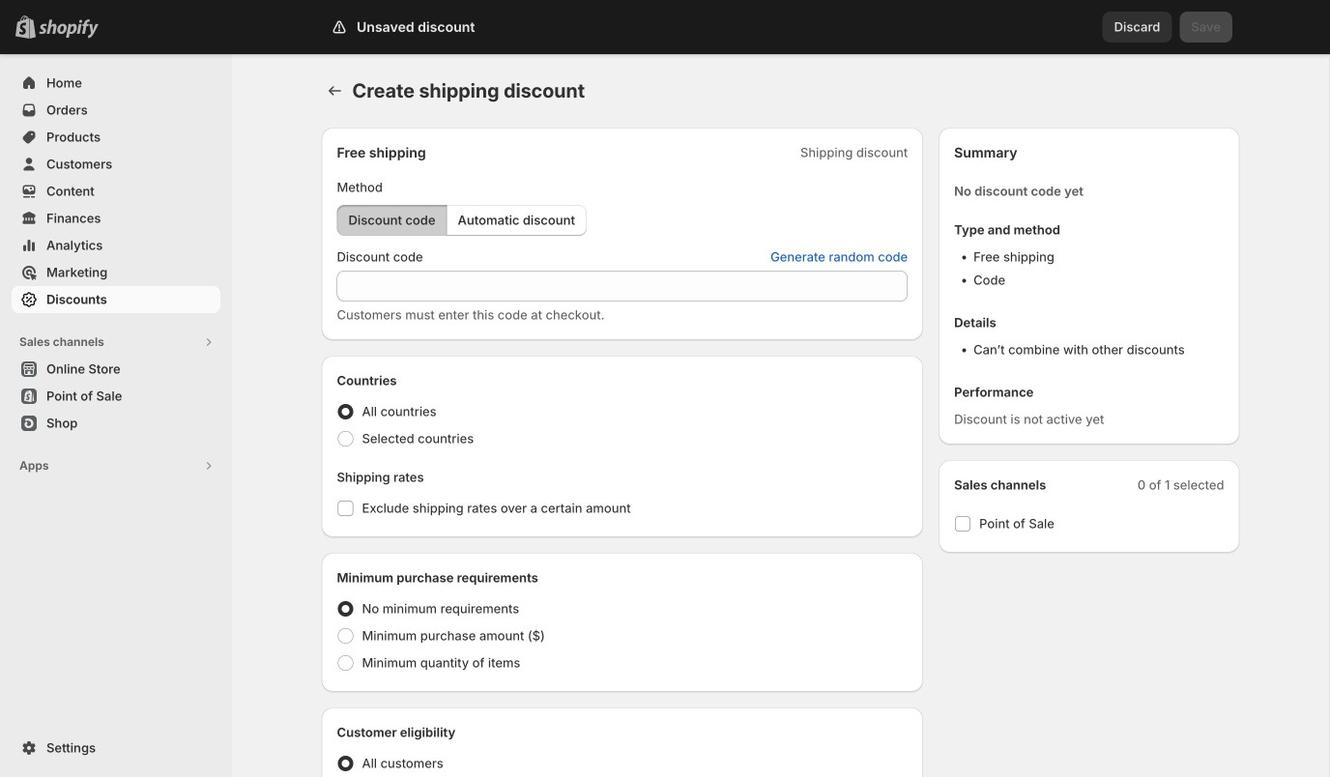 Task type: describe. For each thing, give the bounding box(es) containing it.
shopify image
[[39, 19, 99, 38]]



Task type: vqa. For each thing, say whether or not it's contained in the screenshot.
Sale to the bottom
no



Task type: locate. For each thing, give the bounding box(es) containing it.
None text field
[[337, 271, 908, 302]]



